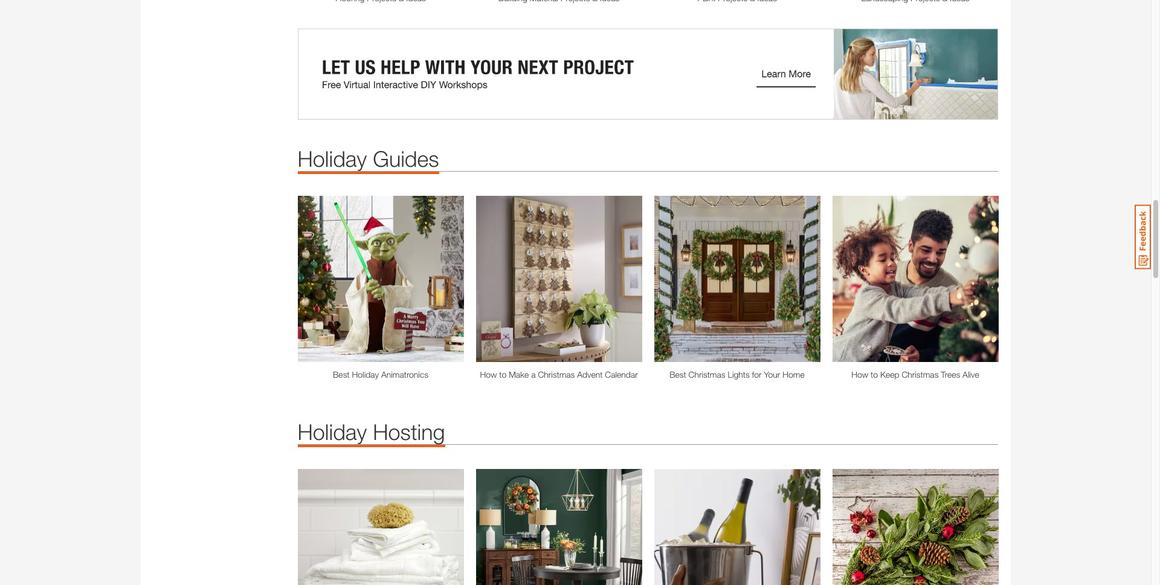 Task type: describe. For each thing, give the bounding box(es) containing it.
how to decorate a tablescape for the holidays image
[[476, 469, 642, 585]]

best holiday animatronics image
[[298, 196, 464, 362]]

for
[[752, 369, 762, 380]]

keep
[[881, 369, 900, 380]]

holiday for guides
[[298, 145, 367, 171]]

lights
[[728, 369, 750, 380]]

animatronics
[[381, 369, 428, 380]]

holiday for hosting
[[298, 419, 367, 445]]

best christmas lights for your home
[[670, 369, 805, 380]]

how to keep christmas trees alive link
[[833, 368, 999, 381]]

how to host a stress-free party image
[[654, 469, 820, 585]]

how to keep christmas trees alive
[[852, 369, 980, 380]]

best holiday animatronics link
[[298, 368, 464, 381]]

best for best christmas lights for your home
[[670, 369, 686, 380]]



Task type: vqa. For each thing, say whether or not it's contained in the screenshot.
right Best
yes



Task type: locate. For each thing, give the bounding box(es) containing it.
1 horizontal spatial to
[[871, 369, 878, 380]]

2 to from the left
[[871, 369, 878, 380]]

christmas left lights at the right of the page
[[689, 369, 726, 380]]

0 horizontal spatial christmas
[[538, 369, 575, 380]]

2 horizontal spatial christmas
[[902, 369, 939, 380]]

1 to from the left
[[499, 369, 507, 380]]

best christmas lights for your home image
[[654, 196, 820, 362]]

1 horizontal spatial christmas
[[689, 369, 726, 380]]

1 vertical spatial holiday
[[352, 369, 379, 380]]

0 horizontal spatial how
[[480, 369, 497, 380]]

2 how from the left
[[852, 369, 869, 380]]

how for how to make a christmas advent calendar
[[480, 369, 497, 380]]

how to keep christmas trees alive image
[[833, 196, 999, 362]]

to left keep
[[871, 369, 878, 380]]

best christmas lights for your home link
[[654, 368, 820, 381]]

calendar
[[605, 369, 638, 380]]

2 vertical spatial holiday
[[298, 419, 367, 445]]

to
[[499, 369, 507, 380], [871, 369, 878, 380]]

make
[[509, 369, 529, 380]]

christmas
[[538, 369, 575, 380], [689, 369, 726, 380], [902, 369, 939, 380]]

to for keep
[[871, 369, 878, 380]]

how to make an herb centerpiece image
[[833, 469, 999, 585]]

1 best from the left
[[333, 369, 350, 380]]

0 horizontal spatial to
[[499, 369, 507, 380]]

alive
[[963, 369, 980, 380]]

a
[[531, 369, 536, 380]]

0 horizontal spatial best
[[333, 369, 350, 380]]

free virtual interactive diy workshops image
[[298, 29, 999, 119]]

how left make
[[480, 369, 497, 380]]

trees
[[941, 369, 960, 380]]

how
[[480, 369, 497, 380], [852, 369, 869, 380]]

holiday
[[298, 145, 367, 171], [352, 369, 379, 380], [298, 419, 367, 445]]

your
[[764, 369, 780, 380]]

christmas right a
[[538, 369, 575, 380]]

guides
[[373, 145, 439, 171]]

1 horizontal spatial how
[[852, 369, 869, 380]]

feedback link image
[[1135, 204, 1151, 270]]

holiday hosting
[[298, 419, 445, 445]]

best for best holiday animatronics
[[333, 369, 350, 380]]

home
[[783, 369, 805, 380]]

best
[[333, 369, 350, 380], [670, 369, 686, 380]]

christmas right keep
[[902, 369, 939, 380]]

2 best from the left
[[670, 369, 686, 380]]

advent
[[577, 369, 603, 380]]

holiday guides
[[298, 145, 439, 171]]

to for make
[[499, 369, 507, 380]]

how to make a christmas advent calendar
[[480, 369, 638, 380]]

best holiday animatronics
[[333, 369, 428, 380]]

how for how to keep christmas trees alive
[[852, 369, 869, 380]]

1 horizontal spatial best
[[670, 369, 686, 380]]

how to prep your bathroom for guests image
[[298, 469, 464, 585]]

to left make
[[499, 369, 507, 380]]

how left keep
[[852, 369, 869, 380]]

3 christmas from the left
[[902, 369, 939, 380]]

1 how from the left
[[480, 369, 497, 380]]

how to make a christmas advent calendar link
[[476, 368, 642, 381]]

2 christmas from the left
[[689, 369, 726, 380]]

hosting
[[373, 419, 445, 445]]

1 christmas from the left
[[538, 369, 575, 380]]

how to make a christmas advent calendar image
[[476, 196, 642, 362]]

0 vertical spatial holiday
[[298, 145, 367, 171]]



